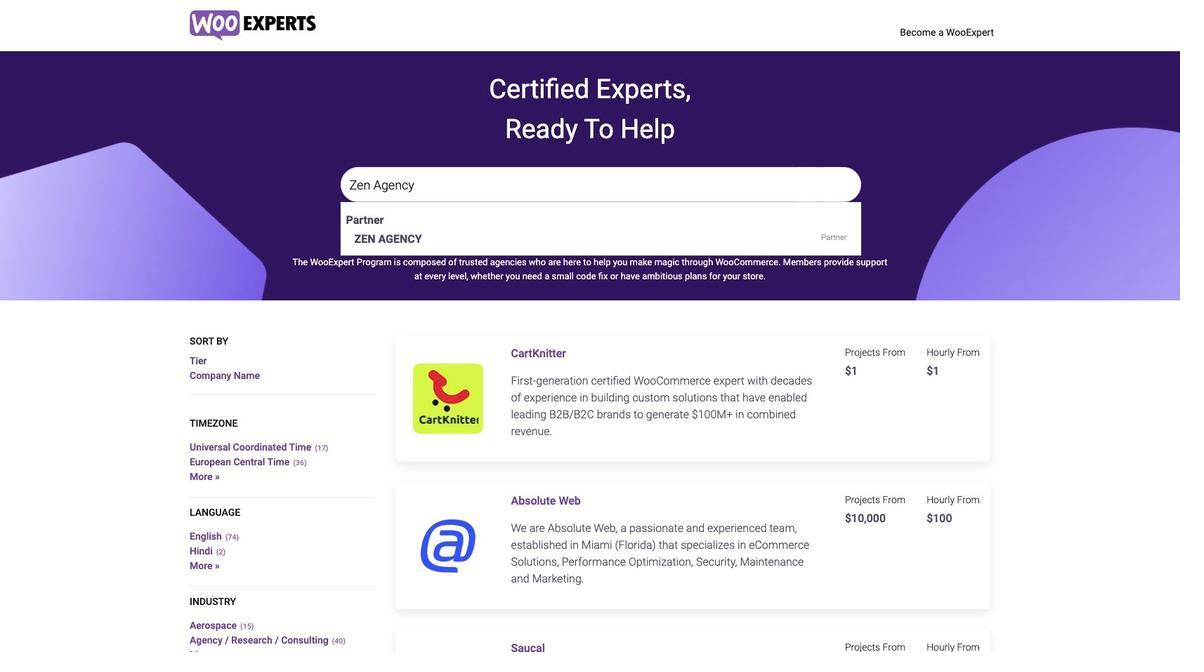 Task type: vqa. For each thing, say whether or not it's contained in the screenshot.
IntellRocket Logo on the left top
no



Task type: describe. For each thing, give the bounding box(es) containing it.
Enter keyword search field
[[340, 167, 861, 202]]

cartknitter logo image
[[413, 364, 483, 434]]



Task type: locate. For each thing, give the bounding box(es) containing it.
absolute web logo image
[[413, 512, 483, 582]]

tab list
[[190, 413, 374, 653]]



